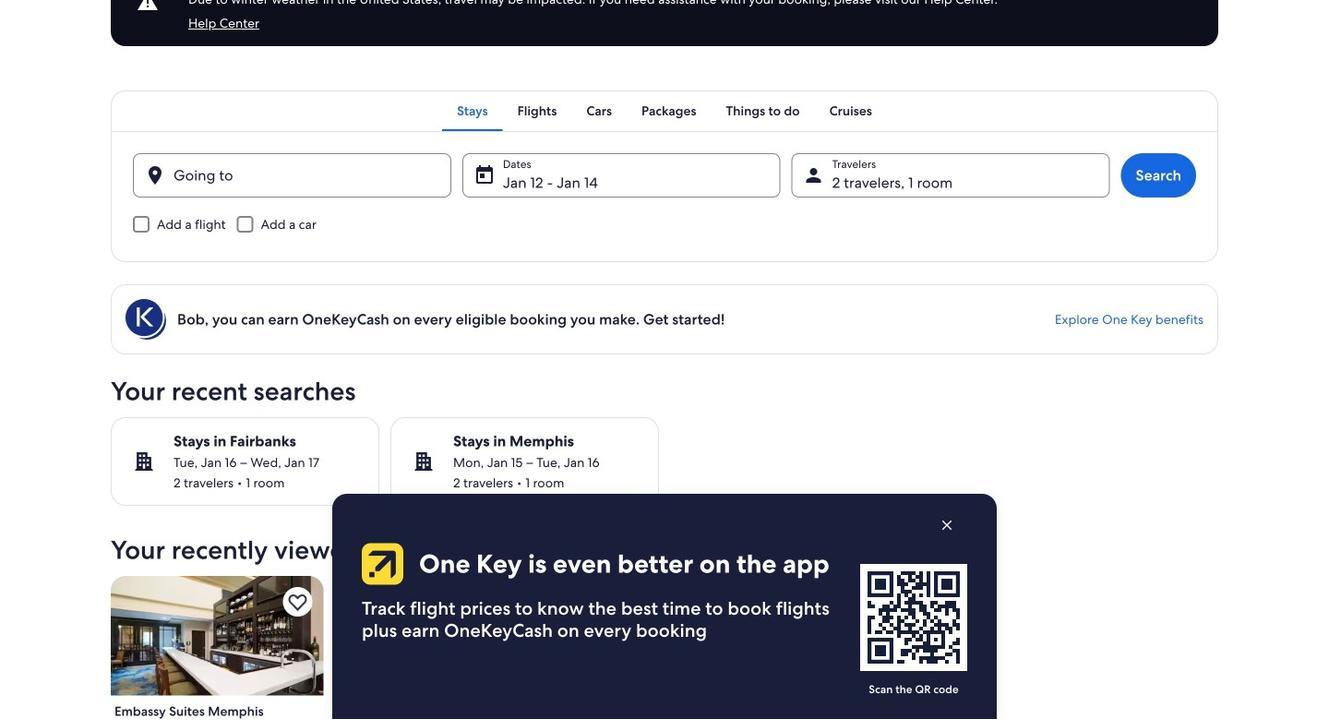 Task type: locate. For each thing, give the bounding box(es) containing it.
bar (on property) image
[[111, 576, 324, 696]]

one key blue tier image
[[126, 299, 166, 340]]

close image
[[939, 517, 956, 534]]

stays image
[[133, 451, 155, 473]]

tab list
[[111, 90, 1219, 131]]



Task type: vqa. For each thing, say whether or not it's contained in the screenshot.
Stays icon
yes



Task type: describe. For each thing, give the bounding box(es) containing it.
qr code image
[[861, 564, 968, 671]]

Save Embassy Suites Memphis to a trip checkbox
[[283, 587, 312, 617]]

stays image
[[413, 451, 435, 473]]

expedia logo image
[[358, 543, 404, 585]]



